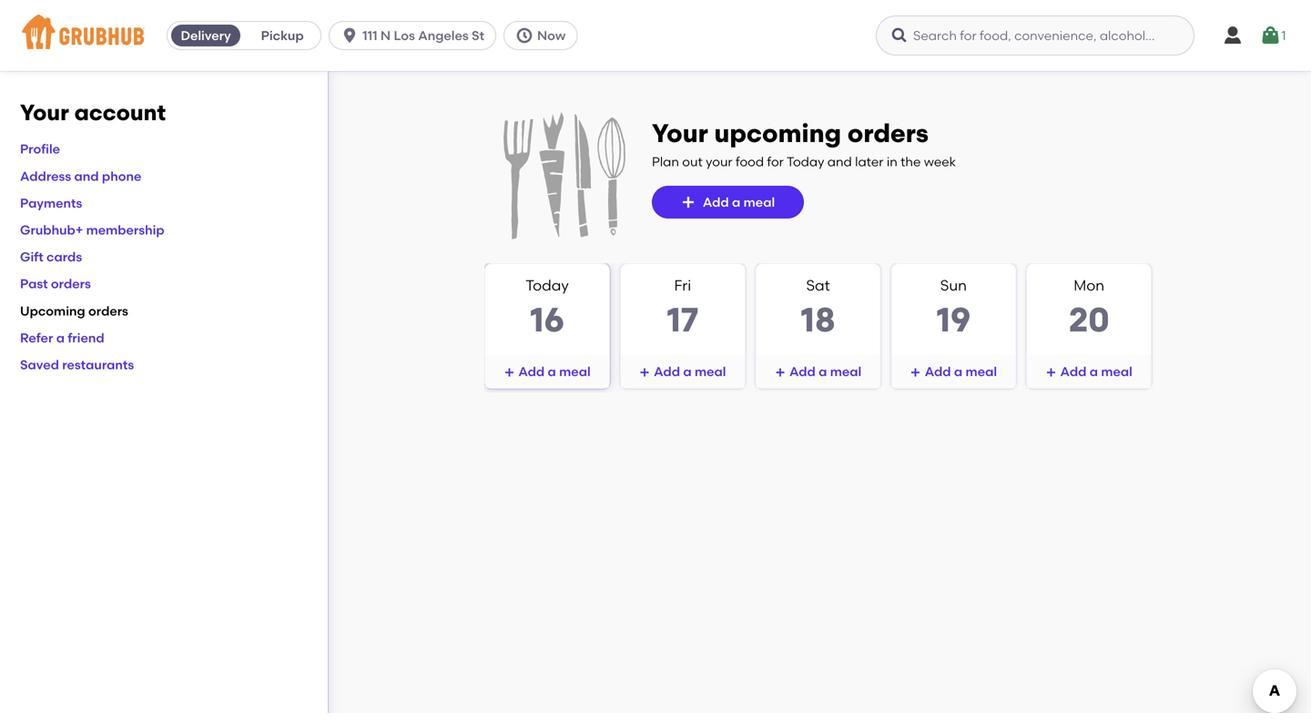 Task type: locate. For each thing, give the bounding box(es) containing it.
a for 18
[[819, 364, 827, 379]]

add a meal down 16
[[519, 364, 591, 379]]

17
[[667, 300, 699, 340]]

payments
[[20, 195, 82, 211]]

n
[[381, 28, 391, 43]]

add down 20
[[1061, 364, 1087, 379]]

orders inside your upcoming orders plan out your food for today and later in the week
[[848, 118, 929, 148]]

111
[[363, 28, 378, 43]]

add a meal for 20
[[1061, 364, 1133, 379]]

account
[[74, 99, 166, 126]]

svg image for 17
[[640, 367, 651, 378]]

saved
[[20, 357, 59, 373]]

address
[[20, 168, 71, 184]]

a down food
[[732, 194, 741, 210]]

111 n los angeles st
[[363, 28, 485, 43]]

a down 17 at the top right of page
[[683, 364, 692, 379]]

1 horizontal spatial and
[[828, 154, 852, 170]]

add down 18 on the top of the page
[[790, 364, 816, 379]]

pickup button
[[244, 21, 321, 50]]

orders for past orders
[[51, 276, 91, 292]]

in
[[887, 154, 898, 170]]

add a meal down 17 at the top right of page
[[654, 364, 726, 379]]

now button
[[504, 21, 585, 50]]

add a meal button down 17 at the top right of page
[[621, 355, 745, 388]]

meal down 20
[[1102, 364, 1133, 379]]

add a meal button down 18 on the top of the page
[[757, 355, 880, 388]]

orders
[[848, 118, 929, 148], [51, 276, 91, 292], [88, 303, 128, 319]]

meal down 18 on the top of the page
[[831, 364, 862, 379]]

saved restaurants
[[20, 357, 134, 373]]

meal down food
[[744, 194, 775, 210]]

past orders
[[20, 276, 91, 292]]

a down 18 on the top of the page
[[819, 364, 827, 379]]

add a meal button for 17
[[621, 355, 745, 388]]

a for 17
[[683, 364, 692, 379]]

a down 16
[[548, 364, 556, 379]]

add a meal button for 20
[[1028, 355, 1152, 388]]

add a meal down food
[[703, 194, 775, 210]]

delivery button
[[168, 21, 244, 50]]

your inside your upcoming orders plan out your food for today and later in the week
[[652, 118, 708, 148]]

orders for upcoming orders
[[88, 303, 128, 319]]

a down 20
[[1090, 364, 1099, 379]]

svg image
[[681, 195, 696, 210], [640, 367, 651, 378], [911, 367, 922, 378], [1046, 367, 1057, 378]]

1 button
[[1260, 19, 1287, 52]]

svg image for 20
[[1046, 367, 1057, 378]]

your
[[706, 154, 733, 170]]

add
[[703, 194, 729, 210], [519, 364, 545, 379], [654, 364, 680, 379], [790, 364, 816, 379], [925, 364, 952, 379], [1061, 364, 1087, 379]]

upcoming
[[715, 118, 842, 148]]

add a meal for 16
[[519, 364, 591, 379]]

upcoming orders
[[20, 303, 128, 319]]

add for 18
[[790, 364, 816, 379]]

today
[[787, 154, 825, 170], [526, 276, 569, 294]]

19
[[937, 300, 971, 340]]

address and phone link
[[20, 168, 142, 184]]

svg image
[[1222, 25, 1244, 46], [1260, 25, 1282, 46], [341, 26, 359, 45], [516, 26, 534, 45], [891, 26, 909, 45], [504, 367, 515, 378], [775, 367, 786, 378]]

add down 17 at the top right of page
[[654, 364, 680, 379]]

payments link
[[20, 195, 82, 211]]

a
[[732, 194, 741, 210], [56, 330, 65, 346], [548, 364, 556, 379], [683, 364, 692, 379], [819, 364, 827, 379], [955, 364, 963, 379], [1090, 364, 1099, 379]]

and left the later
[[828, 154, 852, 170]]

2 vertical spatial orders
[[88, 303, 128, 319]]

your upcoming orders plan out your food for today and later in the week
[[652, 118, 957, 170]]

0 vertical spatial orders
[[848, 118, 929, 148]]

0 horizontal spatial your
[[20, 99, 69, 126]]

friend
[[68, 330, 104, 346]]

add for 17
[[654, 364, 680, 379]]

your
[[20, 99, 69, 126], [652, 118, 708, 148]]

0 horizontal spatial today
[[526, 276, 569, 294]]

orders up in
[[848, 118, 929, 148]]

20
[[1069, 300, 1110, 340]]

main navigation navigation
[[0, 0, 1312, 71]]

a for 19
[[955, 364, 963, 379]]

and
[[828, 154, 852, 170], [74, 168, 99, 184]]

phone
[[102, 168, 142, 184]]

add down 16
[[519, 364, 545, 379]]

your up profile
[[20, 99, 69, 126]]

1 vertical spatial orders
[[51, 276, 91, 292]]

your up out
[[652, 118, 708, 148]]

add a meal for 19
[[925, 364, 998, 379]]

svg image inside now button
[[516, 26, 534, 45]]

past
[[20, 276, 48, 292]]

orders up upcoming orders link
[[51, 276, 91, 292]]

1 horizontal spatial your
[[652, 118, 708, 148]]

add for 19
[[925, 364, 952, 379]]

add a meal for 17
[[654, 364, 726, 379]]

add a meal down '19'
[[925, 364, 998, 379]]

add down '19'
[[925, 364, 952, 379]]

profile link
[[20, 141, 60, 157]]

add a meal down 20
[[1061, 364, 1133, 379]]

out
[[683, 154, 703, 170]]

your account
[[20, 99, 166, 126]]

add a meal button down 16
[[486, 355, 609, 388]]

18
[[801, 300, 836, 340]]

a right refer
[[56, 330, 65, 346]]

orders up friend
[[88, 303, 128, 319]]

add a meal button down '19'
[[892, 355, 1016, 388]]

add a meal
[[703, 194, 775, 210], [519, 364, 591, 379], [654, 364, 726, 379], [790, 364, 862, 379], [925, 364, 998, 379], [1061, 364, 1133, 379]]

add a meal button for 19
[[892, 355, 1016, 388]]

food
[[736, 154, 764, 170]]

past orders link
[[20, 276, 91, 292]]

refer
[[20, 330, 53, 346]]

svg image inside 111 n los angeles st button
[[341, 26, 359, 45]]

meal for 20
[[1102, 364, 1133, 379]]

meal down '19'
[[966, 364, 998, 379]]

pickup
[[261, 28, 304, 43]]

1 horizontal spatial today
[[787, 154, 825, 170]]

meal down 16
[[559, 364, 591, 379]]

add a meal down 18 on the top of the page
[[790, 364, 862, 379]]

add a meal button
[[652, 186, 804, 219], [486, 355, 609, 388], [621, 355, 745, 388], [757, 355, 880, 388], [892, 355, 1016, 388], [1028, 355, 1152, 388]]

meal down 17 at the top right of page
[[695, 364, 726, 379]]

a for 16
[[548, 364, 556, 379]]

a down '19'
[[955, 364, 963, 379]]

and left phone
[[74, 168, 99, 184]]

today up 16
[[526, 276, 569, 294]]

today right for
[[787, 154, 825, 170]]

mon 20
[[1069, 276, 1110, 340]]

for
[[767, 154, 784, 170]]

add a meal button down 20
[[1028, 355, 1152, 388]]

meal
[[744, 194, 775, 210], [559, 364, 591, 379], [695, 364, 726, 379], [831, 364, 862, 379], [966, 364, 998, 379], [1102, 364, 1133, 379]]

add a meal button for 18
[[757, 355, 880, 388]]

0 vertical spatial today
[[787, 154, 825, 170]]

sat
[[807, 276, 831, 294]]

svg image inside "1" button
[[1260, 25, 1282, 46]]



Task type: vqa. For each thing, say whether or not it's contained in the screenshot.


Task type: describe. For each thing, give the bounding box(es) containing it.
now
[[537, 28, 566, 43]]

add a meal for 18
[[790, 364, 862, 379]]

profile
[[20, 141, 60, 157]]

your for account
[[20, 99, 69, 126]]

add for 16
[[519, 364, 545, 379]]

upcoming orders link
[[20, 303, 128, 319]]

meal for 16
[[559, 364, 591, 379]]

los
[[394, 28, 415, 43]]

later
[[855, 154, 884, 170]]

mon
[[1074, 276, 1105, 294]]

membership
[[86, 222, 165, 238]]

add down your
[[703, 194, 729, 210]]

refer a friend
[[20, 330, 104, 346]]

111 n los angeles st button
[[329, 21, 504, 50]]

fri 17
[[667, 276, 699, 340]]

add a meal button for 16
[[486, 355, 609, 388]]

saved restaurants link
[[20, 357, 134, 373]]

1
[[1282, 28, 1287, 43]]

sun 19
[[937, 276, 971, 340]]

Search for food, convenience, alcohol... search field
[[876, 15, 1195, 56]]

today 16
[[526, 276, 569, 340]]

meal for 19
[[966, 364, 998, 379]]

fri
[[674, 276, 692, 294]]

address and phone
[[20, 168, 142, 184]]

sat 18
[[801, 276, 836, 340]]

gift
[[20, 249, 43, 265]]

upcoming
[[20, 303, 85, 319]]

angeles
[[418, 28, 469, 43]]

grubhub+ membership
[[20, 222, 165, 238]]

refer a friend link
[[20, 330, 104, 346]]

week
[[924, 154, 957, 170]]

cards
[[46, 249, 82, 265]]

gift cards
[[20, 249, 82, 265]]

1 vertical spatial today
[[526, 276, 569, 294]]

add for 20
[[1061, 364, 1087, 379]]

add a meal button down your
[[652, 186, 804, 219]]

plan
[[652, 154, 679, 170]]

meal for 17
[[695, 364, 726, 379]]

sun
[[941, 276, 967, 294]]

gift cards link
[[20, 249, 82, 265]]

the
[[901, 154, 921, 170]]

your for upcoming
[[652, 118, 708, 148]]

svg image for 19
[[911, 367, 922, 378]]

a for 20
[[1090, 364, 1099, 379]]

0 horizontal spatial and
[[74, 168, 99, 184]]

16
[[530, 300, 565, 340]]

grubhub+ membership link
[[20, 222, 165, 238]]

delivery
[[181, 28, 231, 43]]

and inside your upcoming orders plan out your food for today and later in the week
[[828, 154, 852, 170]]

st
[[472, 28, 485, 43]]

restaurants
[[62, 357, 134, 373]]

meal for 18
[[831, 364, 862, 379]]

grubhub+
[[20, 222, 83, 238]]

today inside your upcoming orders plan out your food for today and later in the week
[[787, 154, 825, 170]]



